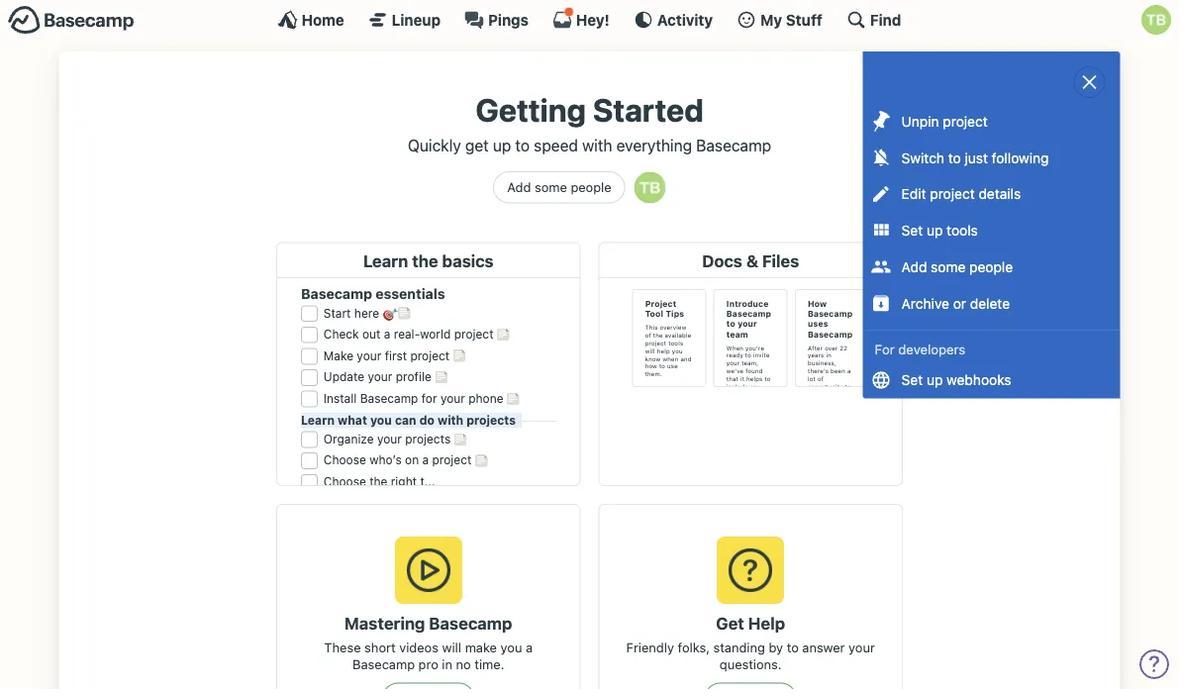 Task type: describe. For each thing, give the bounding box(es) containing it.
switch to just following
[[901, 149, 1049, 166]]

my stuff button
[[737, 10, 823, 30]]

tim burton image
[[634, 172, 666, 203]]

archive
[[901, 295, 949, 311]]

find button
[[846, 10, 901, 30]]

getting started quickly get up to speed with everything basecamp
[[408, 91, 771, 154]]

set up webhooks
[[901, 372, 1011, 388]]

unpin project link
[[863, 103, 1120, 139]]

started
[[593, 91, 704, 129]]

set for set up webhooks
[[901, 372, 923, 388]]

details
[[979, 186, 1021, 202]]

archive or delete
[[901, 295, 1010, 311]]

unpin
[[901, 113, 939, 129]]

0 vertical spatial people
[[571, 180, 611, 195]]

following
[[992, 149, 1049, 166]]

up for set up webhooks
[[927, 372, 943, 388]]

stuff
[[786, 11, 823, 28]]

developers
[[898, 341, 965, 357]]

with
[[582, 136, 612, 154]]

edit
[[901, 186, 926, 202]]

0 horizontal spatial add some people
[[507, 180, 611, 195]]

pings button
[[464, 10, 529, 30]]

tools
[[947, 222, 978, 238]]

edit project details
[[901, 186, 1021, 202]]

tim burton image
[[1141, 5, 1171, 35]]

unpin project
[[901, 113, 988, 129]]

0 horizontal spatial add some people link
[[493, 171, 625, 204]]

getting
[[475, 91, 586, 129]]

just
[[965, 149, 988, 166]]

main element
[[0, 0, 1179, 39]]

1 vertical spatial add some people
[[901, 259, 1013, 275]]

quickly
[[408, 136, 461, 154]]

get
[[465, 136, 489, 154]]



Task type: vqa. For each thing, say whether or not it's contained in the screenshot.
project associated with Unpin
yes



Task type: locate. For each thing, give the bounding box(es) containing it.
people
[[571, 180, 611, 195], [969, 259, 1013, 275]]

for developers
[[875, 341, 965, 357]]

to left speed
[[515, 136, 530, 154]]

0 vertical spatial some
[[535, 180, 567, 195]]

switch
[[901, 149, 944, 166]]

1 vertical spatial set
[[901, 372, 923, 388]]

0 vertical spatial add some people
[[507, 180, 611, 195]]

up down "developers" at the right of the page
[[927, 372, 943, 388]]

to
[[515, 136, 530, 154], [948, 149, 961, 166]]

project for unpin
[[943, 113, 988, 129]]

set down edit
[[901, 222, 923, 238]]

project for edit
[[930, 186, 975, 202]]

home
[[302, 11, 344, 28]]

up inside getting started quickly get up to speed with everything basecamp
[[493, 136, 511, 154]]

1 vertical spatial add some people link
[[863, 249, 1120, 285]]

add some people link down speed
[[493, 171, 625, 204]]

lineup
[[392, 11, 441, 28]]

set up tools link
[[863, 212, 1120, 249]]

up
[[493, 136, 511, 154], [927, 222, 943, 238], [927, 372, 943, 388]]

switch to just following link
[[863, 139, 1120, 176]]

0 vertical spatial set
[[901, 222, 923, 238]]

find
[[870, 11, 901, 28]]

for
[[875, 341, 895, 357]]

home link
[[278, 10, 344, 30]]

project up switch to just following
[[943, 113, 988, 129]]

or
[[953, 295, 966, 311]]

set
[[901, 222, 923, 238], [901, 372, 923, 388]]

0 horizontal spatial add
[[507, 180, 531, 195]]

set down "for developers"
[[901, 372, 923, 388]]

add
[[507, 180, 531, 195], [901, 259, 927, 275]]

1 vertical spatial up
[[927, 222, 943, 238]]

delete
[[970, 295, 1010, 311]]

switch accounts image
[[8, 5, 135, 36]]

1 vertical spatial project
[[930, 186, 975, 202]]

to inside getting started quickly get up to speed with everything basecamp
[[515, 136, 530, 154]]

0 vertical spatial add
[[507, 180, 531, 195]]

edit project details link
[[863, 176, 1120, 212]]

hey!
[[576, 11, 610, 28]]

set for set up tools
[[901, 222, 923, 238]]

1 horizontal spatial add some people
[[901, 259, 1013, 275]]

1 horizontal spatial add
[[901, 259, 927, 275]]

activity
[[657, 11, 713, 28]]

lineup link
[[368, 10, 441, 30]]

basecamp
[[696, 136, 771, 154]]

2 vertical spatial up
[[927, 372, 943, 388]]

up for set up tools
[[927, 222, 943, 238]]

1 vertical spatial people
[[969, 259, 1013, 275]]

0 horizontal spatial to
[[515, 136, 530, 154]]

to left the just
[[948, 149, 961, 166]]

0 horizontal spatial some
[[535, 180, 567, 195]]

2 set from the top
[[901, 372, 923, 388]]

0 horizontal spatial people
[[571, 180, 611, 195]]

0 vertical spatial project
[[943, 113, 988, 129]]

hey! button
[[552, 7, 610, 30]]

add down getting
[[507, 180, 531, 195]]

project up "tools"
[[930, 186, 975, 202]]

1 horizontal spatial some
[[931, 259, 966, 275]]

my stuff
[[760, 11, 823, 28]]

set inside set up tools link
[[901, 222, 923, 238]]

1 vertical spatial add
[[901, 259, 927, 275]]

up right get
[[493, 136, 511, 154]]

some down speed
[[535, 180, 567, 195]]

add some people up archive or delete
[[901, 259, 1013, 275]]

up left "tools"
[[927, 222, 943, 238]]

webhooks
[[947, 372, 1011, 388]]

1 horizontal spatial people
[[969, 259, 1013, 275]]

set up webhooks link
[[863, 362, 1120, 398]]

0 vertical spatial add some people link
[[493, 171, 625, 204]]

add some people link
[[493, 171, 625, 204], [863, 249, 1120, 285]]

some
[[535, 180, 567, 195], [931, 259, 966, 275]]

0 vertical spatial up
[[493, 136, 511, 154]]

1 vertical spatial some
[[931, 259, 966, 275]]

some up archive or delete
[[931, 259, 966, 275]]

set inside set up webhooks link
[[901, 372, 923, 388]]

add some people
[[507, 180, 611, 195], [901, 259, 1013, 275]]

set up tools
[[901, 222, 978, 238]]

add some people link up delete
[[863, 249, 1120, 285]]

everything
[[616, 136, 692, 154]]

people down set up tools link
[[969, 259, 1013, 275]]

add some people down speed
[[507, 180, 611, 195]]

speed
[[534, 136, 578, 154]]

my
[[760, 11, 782, 28]]

pings
[[488, 11, 529, 28]]

project
[[943, 113, 988, 129], [930, 186, 975, 202]]

1 set from the top
[[901, 222, 923, 238]]

1 horizontal spatial add some people link
[[863, 249, 1120, 285]]

1 horizontal spatial to
[[948, 149, 961, 166]]

add up 'archive'
[[901, 259, 927, 275]]

archive or delete link
[[863, 285, 1120, 322]]

people down with
[[571, 180, 611, 195]]

activity link
[[633, 10, 713, 30]]



